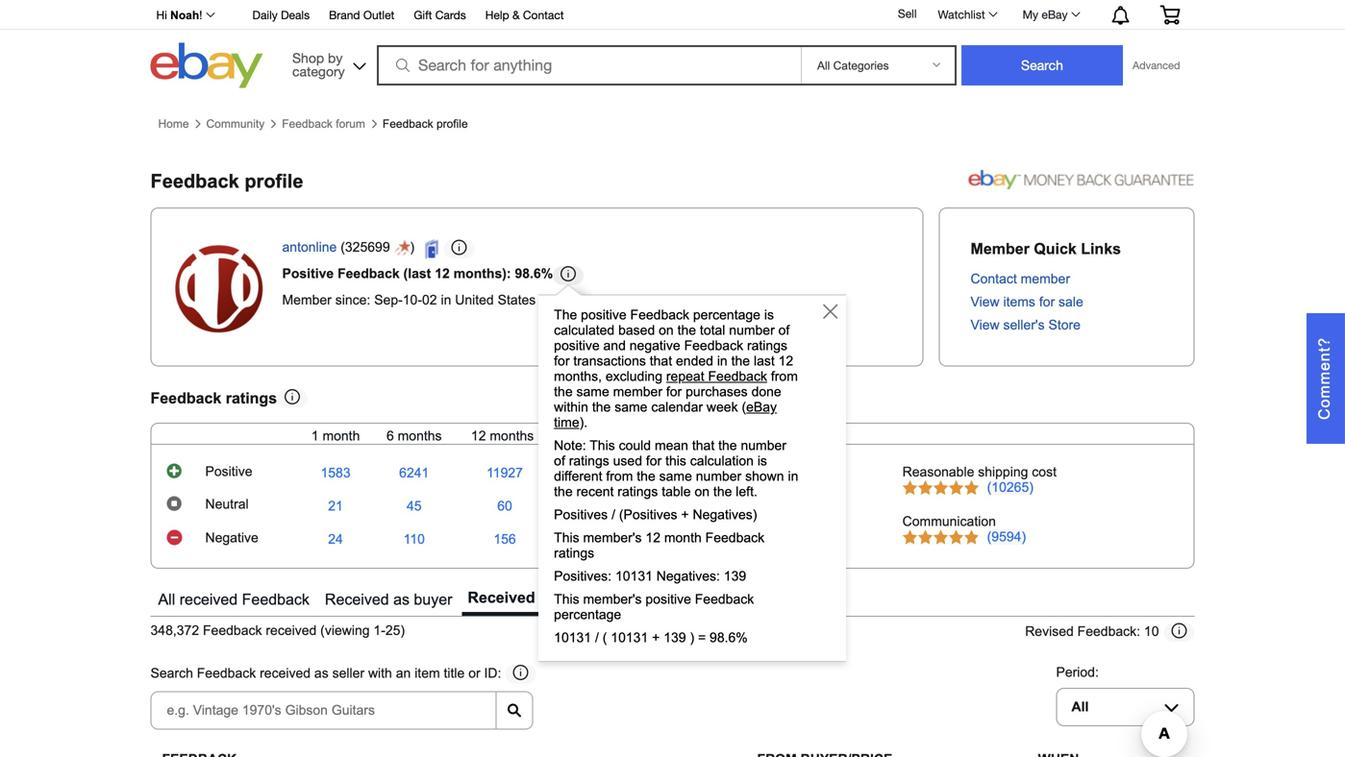 Task type: describe. For each thing, give the bounding box(es) containing it.
0 vertical spatial +
[[681, 508, 689, 523]]

brand
[[329, 8, 360, 22]]

1 vertical spatial positive
[[554, 339, 600, 353]]

number inside the positive feedback percentage is calculated based on the total number of positive and negative feedback ratings for transactions that ended in the last 12 months, excluding
[[729, 323, 775, 338]]

positives / (positives + negatives) element
[[554, 508, 757, 523]]

12 up calculation
[[732, 429, 747, 444]]

0 vertical spatial )
[[410, 240, 418, 255]]

0 horizontal spatial last
[[707, 429, 728, 444]]

ended
[[676, 354, 714, 369]]

) inside note: this could mean that the number of ratings used for this calculation is different from the same number shown in the recent ratings table on the left. positives / (positives + negatives) this member's 12 month feedback ratings positives: 10131 negatives: 139 this member's positive feedback percentage 10131 / ( 10131 + 139 ) = 98.6%
[[690, 631, 695, 646]]

left.
[[736, 485, 758, 500]]

since:
[[335, 293, 371, 308]]

1 horizontal spatial same
[[615, 400, 648, 415]]

0 horizontal spatial +
[[652, 631, 660, 646]]

6 months
[[387, 429, 442, 444]]

help & contact
[[485, 8, 564, 22]]

45
[[407, 499, 422, 514]]

note:
[[554, 439, 586, 453]]

week
[[707, 400, 738, 415]]

1583
[[321, 466, 351, 481]]

total
[[700, 323, 726, 338]]

6241
[[399, 466, 429, 481]]

the
[[554, 308, 577, 323]]

(9594) button
[[987, 530, 1026, 545]]

110 button
[[404, 532, 425, 548]]

156
[[494, 532, 516, 547]]

feedback element
[[162, 753, 237, 758]]

gift cards
[[414, 8, 466, 22]]

that inside note: this could mean that the number of ratings used for this calculation is different from the same number shown in the recent ratings table on the left. positives / (positives + negatives) this member's 12 month feedback ratings positives: 10131 negatives: 139 this member's positive feedback percentage 10131 / ( 10131 + 139 ) = 98.6%
[[692, 439, 715, 453]]

0 horizontal spatial 139
[[664, 631, 686, 646]]

2 horizontal spatial seller
[[636, 390, 676, 407]]

forum
[[336, 117, 365, 130]]

period:
[[1057, 666, 1099, 680]]

feedback inside 'feedback forum' link
[[282, 117, 333, 130]]

for up this
[[665, 429, 681, 444]]

all received feedback
[[158, 592, 310, 609]]

shop by category banner
[[146, 0, 1195, 93]]

profile for feedback profile page for antonline element at the top
[[245, 171, 303, 192]]

click to go to antonline ebay store image
[[424, 240, 444, 259]]

member inside from the same member for purchases done within the same calendar week (
[[613, 385, 663, 400]]

as for buyer
[[393, 592, 410, 609]]

brand outlet link
[[329, 5, 395, 26]]

repeat feedback
[[666, 369, 767, 384]]

feedback profile link
[[383, 117, 468, 131]]

the up calculation
[[719, 439, 737, 453]]

12 right (last
[[435, 266, 450, 281]]

feedback forum link
[[282, 117, 365, 131]]

110
[[404, 532, 425, 547]]

contact member view items for sale view seller's store
[[971, 272, 1084, 333]]

noah
[[170, 9, 199, 22]]

0 vertical spatial this
[[590, 439, 615, 453]]

my
[[1023, 8, 1039, 21]]

calculated
[[554, 323, 615, 338]]

0 vertical spatial in
[[441, 293, 451, 308]]

&
[[513, 8, 520, 22]]

on inside the positive feedback percentage is calculated based on the total number of positive and negative feedback ratings for transactions that ended in the last 12 months, excluding
[[659, 323, 674, 338]]

ebay inside 'ebay time'
[[746, 400, 777, 415]]

seller's
[[1004, 318, 1045, 333]]

gift
[[414, 8, 432, 22]]

12 inside the positive feedback percentage is calculated based on the total number of positive and negative feedback ratings for transactions that ended in the last 12 months, excluding
[[779, 354, 794, 369]]

the down used
[[637, 469, 656, 484]]

repeat
[[666, 369, 705, 384]]

feedback ratings
[[151, 390, 277, 407]]

shop by category button
[[284, 43, 370, 84]]

buyer
[[414, 592, 452, 609]]

purchases
[[686, 385, 748, 400]]

sell link
[[890, 7, 926, 20]]

advanced
[[1133, 59, 1181, 72]]

description
[[669, 465, 734, 480]]

title
[[444, 666, 465, 681]]

member inside contact member view items for sale view seller's store
[[1021, 272, 1070, 287]]

from inside note: this could mean that the number of ratings used for this calculation is different from the same number shown in the recent ratings table on the left. positives / (positives + negatives) this member's 12 month feedback ratings positives: 10131 negatives: 139 this member's positive feedback percentage 10131 / ( 10131 + 139 ) = 98.6%
[[606, 469, 633, 484]]

within
[[554, 400, 589, 415]]

of inside note: this could mean that the number of ratings used for this calculation is different from the same number shown in the recent ratings table on the left. positives / (positives + negatives) this member's 12 month feedback ratings positives: 10131 negatives: 139 this member's positive feedback percentage 10131 / ( 10131 + 139 ) = 98.6%
[[554, 454, 565, 469]]

(9594)
[[987, 530, 1026, 545]]

your shopping cart image
[[1159, 5, 1182, 24]]

months):
[[454, 266, 511, 281]]

325699
[[345, 240, 390, 255]]

positives
[[554, 508, 608, 523]]

1 month
[[311, 429, 360, 444]]

store
[[1049, 318, 1081, 333]]

10265 ratings received on reasonable shipping cost. click to check average rating. element
[[987, 480, 1034, 495]]

percentage inside note: this could mean that the number of ratings used for this calculation is different from the same number shown in the recent ratings table on the left. positives / (positives + negatives) this member's 12 month feedback ratings positives: 10131 negatives: 139 this member's positive feedback percentage 10131 / ( 10131 + 139 ) = 98.6%
[[554, 608, 622, 623]]

excluding
[[606, 369, 663, 384]]

mean
[[655, 439, 689, 453]]

feedback score is 325699 element
[[345, 240, 390, 259]]

=
[[698, 631, 706, 646]]

shipping
[[612, 515, 665, 529]]

this member's positive feedback percentage element
[[554, 592, 754, 623]]

all for all
[[1072, 700, 1089, 715]]

positives: 10131 negatives: 139 element
[[554, 569, 746, 584]]

the positive feedback percentage is calculated based on the total number of positive and negative feedback ratings for transactions that ended in the last 12 months, excluding
[[554, 308, 794, 384]]

ratings inside the positive feedback percentage is calculated based on the total number of positive and negative feedback ratings for transactions that ended in the last 12 months, excluding
[[747, 339, 788, 353]]

0 horizontal spatial seller
[[332, 666, 365, 681]]

98.6% inside note: this could mean that the number of ratings used for this calculation is different from the same number shown in the recent ratings table on the left. positives / (positives + negatives) this member's 12 month feedback ratings positives: 10131 negatives: 139 this member's positive feedback percentage 10131 / ( 10131 + 139 ) = 98.6%
[[710, 631, 748, 646]]

based
[[618, 323, 655, 338]]

watchlist
[[938, 8, 985, 21]]

2 vertical spatial number
[[696, 469, 742, 484]]

feedback profile page for antonline element
[[151, 171, 303, 192]]

user profile for antonline image
[[171, 242, 267, 338]]

profile for feedback profile link
[[437, 117, 468, 130]]

all for all received feedback
[[158, 592, 175, 609]]

of inside the positive feedback percentage is calculated based on the total number of positive and negative feedback ratings for transactions that ended in the last 12 months, excluding
[[779, 323, 790, 338]]

view seller's store link
[[971, 318, 1081, 333]]

detailed
[[572, 390, 632, 407]]

done
[[752, 385, 782, 400]]

from buyer/price element
[[757, 753, 893, 758]]

the positive feedback percentage is calculated based on the total number of positive and negative feedback ratings for transactions that ended in the last 12 months, excluding repeat feedback from the same member for purchases done within the same calendar week (ebay time). element containing ).
[[580, 415, 588, 430]]

the up the within
[[554, 385, 573, 400]]

negative
[[630, 339, 681, 353]]

3 months from the left
[[750, 429, 795, 444]]

select the feedback time period you want to see element
[[1057, 666, 1099, 680]]

revised feedback: 10
[[1025, 625, 1159, 639]]

watchlist link
[[928, 3, 1007, 26]]

positive for positive feedback (last 12 months): 98.6%
[[282, 266, 334, 281]]

help
[[485, 8, 509, 22]]

21
[[328, 499, 343, 514]]

united
[[455, 293, 494, 308]]

ebay money back guarantee policy image
[[969, 167, 1195, 190]]

10131 / ( 10131 + 139 ) = 98.6% element
[[554, 631, 748, 646]]

seller inside button
[[561, 590, 601, 607]]

daily deals
[[252, 8, 310, 22]]

0 horizontal spatial same
[[577, 385, 610, 400]]

comment? link
[[1307, 314, 1346, 444]]

!
[[199, 9, 202, 22]]

(viewing
[[320, 624, 370, 639]]

feedback:
[[1078, 625, 1141, 639]]

25)
[[386, 624, 405, 639]]

1 horizontal spatial 139
[[724, 569, 746, 584]]

1-
[[374, 624, 386, 639]]

contact inside help & contact link
[[523, 8, 564, 22]]

months,
[[554, 369, 602, 384]]

advanced link
[[1123, 46, 1190, 85]]

left for others
[[617, 592, 712, 609]]

on inside note: this could mean that the number of ratings used for this calculation is different from the same number shown in the recent ratings table on the left. positives / (positives + negatives) this member's 12 month feedback ratings positives: 10131 negatives: 139 this member's positive feedback percentage 10131 / ( 10131 + 139 ) = 98.6%
[[695, 485, 710, 500]]

received for received as seller
[[468, 590, 535, 607]]

for inside the positive feedback percentage is calculated based on the total number of positive and negative feedback ratings for transactions that ended in the last 12 months, excluding
[[554, 354, 570, 369]]

1 member's from the top
[[583, 531, 642, 546]]

revised
[[1025, 625, 1074, 639]]

my ebay
[[1023, 8, 1068, 21]]

feedback forum
[[282, 117, 365, 130]]

feedback profile for feedback profile page for antonline element at the top
[[151, 171, 303, 192]]

).
[[580, 415, 588, 430]]



Task type: vqa. For each thing, say whether or not it's contained in the screenshot.


Task type: locate. For each thing, give the bounding box(es) containing it.
percentage down positives:
[[554, 608, 622, 623]]

this member's 12 month feedback ratings element
[[554, 531, 765, 561]]

2 vertical spatial (
[[603, 631, 607, 646]]

0 vertical spatial member
[[971, 241, 1030, 258]]

from down used
[[606, 469, 633, 484]]

0 vertical spatial positive
[[581, 308, 627, 323]]

received down the 156 button
[[468, 590, 535, 607]]

number
[[729, 323, 775, 338], [741, 439, 787, 453], [696, 469, 742, 484]]

2 vertical spatial in
[[788, 469, 799, 484]]

1 vertical spatial of
[[554, 454, 565, 469]]

an
[[396, 666, 411, 681]]

feedback inside feedback profile link
[[383, 117, 433, 130]]

received inside button
[[468, 590, 535, 607]]

search
[[151, 666, 193, 681]]

139 left the =
[[664, 631, 686, 646]]

the up this
[[685, 429, 703, 444]]

1 vertical spatial that
[[692, 439, 715, 453]]

in right the 02
[[441, 293, 451, 308]]

1 horizontal spatial months
[[490, 429, 534, 444]]

12 up done
[[779, 354, 794, 369]]

my ebay link
[[1012, 3, 1089, 26]]

( right antonline
[[341, 240, 345, 255]]

0 vertical spatial month
[[323, 429, 360, 444]]

member up view items for sale link on the top of the page
[[1021, 272, 1070, 287]]

of up done
[[779, 323, 790, 338]]

2 horizontal spatial same
[[659, 469, 692, 484]]

0 vertical spatial contact
[[523, 8, 564, 22]]

months up shown
[[750, 429, 795, 444]]

links
[[1081, 241, 1121, 258]]

0 vertical spatial positive
[[282, 266, 334, 281]]

1 vertical spatial positive
[[205, 465, 252, 480]]

in right shown
[[788, 469, 799, 484]]

communication
[[903, 515, 996, 529]]

the up repeat feedback link
[[732, 354, 750, 369]]

months
[[398, 429, 442, 444], [490, 429, 534, 444], [750, 429, 795, 444]]

is inside the positive feedback percentage is calculated based on the total number of positive and negative feedback ratings for transactions that ended in the last 12 months, excluding
[[764, 308, 774, 323]]

member's
[[583, 531, 642, 546], [583, 592, 642, 607]]

1 horizontal spatial feedback profile
[[383, 117, 468, 130]]

all inside popup button
[[1072, 700, 1089, 715]]

and
[[604, 339, 626, 353]]

this down positives
[[554, 531, 580, 546]]

0 vertical spatial view
[[971, 295, 1000, 310]]

1 horizontal spatial ebay
[[1042, 8, 1068, 21]]

hi noah !
[[156, 9, 202, 22]]

0 vertical spatial that
[[650, 354, 672, 369]]

0 horizontal spatial profile
[[245, 171, 303, 192]]

10131 down left
[[611, 631, 648, 646]]

positive up calculated
[[581, 308, 627, 323]]

10131 down the received as seller button
[[554, 631, 592, 646]]

(10265)
[[987, 480, 1034, 495]]

2 months from the left
[[490, 429, 534, 444]]

positive feedback (last 12 months): 98.6%
[[282, 266, 553, 281]]

0 vertical spatial profile
[[437, 117, 468, 130]]

positive for positive
[[205, 465, 252, 480]]

last up calculation
[[707, 429, 728, 444]]

close image
[[823, 305, 839, 320]]

60
[[497, 499, 512, 514]]

0 vertical spatial number
[[729, 323, 775, 338]]

0 horizontal spatial that
[[650, 354, 672, 369]]

that inside the positive feedback percentage is calculated based on the total number of positive and negative feedback ratings for transactions that ended in the last 12 months, excluding
[[650, 354, 672, 369]]

member's down the shipping at the bottom left of page
[[583, 531, 642, 546]]

as up 'e.g. vintage 1970's gibson guitars' text box at the bottom of the page
[[314, 666, 329, 681]]

as
[[540, 590, 557, 607], [393, 592, 410, 609], [314, 666, 329, 681]]

1 horizontal spatial contact
[[971, 272, 1017, 287]]

all inside button
[[158, 592, 175, 609]]

all
[[158, 592, 175, 609], [1072, 700, 1089, 715]]

note: this could mean that the number of ratings used for this calculation is different from the same number shown in the recent ratings table on the left. element
[[554, 439, 799, 500]]

1 vertical spatial /
[[595, 631, 599, 646]]

0 horizontal spatial 98.6%
[[515, 266, 553, 281]]

feedback inside all received feedback button
[[242, 592, 310, 609]]

contact up items
[[971, 272, 1017, 287]]

view items for sale link
[[971, 295, 1084, 310]]

0 vertical spatial is
[[764, 308, 774, 323]]

antonline ( 325699
[[282, 240, 390, 255]]

( right week
[[742, 400, 746, 415]]

view left items
[[971, 295, 1000, 310]]

cost
[[1032, 465, 1057, 480]]

received left (viewing at the bottom of page
[[266, 624, 317, 639]]

/ down positives:
[[595, 631, 599, 646]]

cards
[[435, 8, 466, 22]]

member left since:
[[282, 293, 332, 308]]

month down speed
[[664, 531, 702, 546]]

that
[[650, 354, 672, 369], [692, 439, 715, 453]]

0 vertical spatial ebay
[[1042, 8, 1068, 21]]

positive
[[282, 266, 334, 281], [205, 465, 252, 480]]

positive down positives: 10131 negatives: 139 element
[[646, 592, 691, 607]]

that down negative on the top
[[650, 354, 672, 369]]

seller
[[636, 390, 676, 407], [561, 590, 601, 607], [332, 666, 365, 681]]

months right 6
[[398, 429, 442, 444]]

0 horizontal spatial ebay
[[746, 400, 777, 415]]

e.g. Vintage 1970's Gibson Guitars text field
[[151, 692, 497, 730]]

that up calculation
[[692, 439, 715, 453]]

1 vertical spatial from
[[606, 469, 633, 484]]

0 vertical spatial member's
[[583, 531, 642, 546]]

+
[[681, 508, 689, 523], [652, 631, 660, 646]]

number down calculation
[[696, 469, 742, 484]]

feedback profile main content
[[151, 109, 1346, 758]]

0 horizontal spatial all
[[158, 592, 175, 609]]

positive down 'antonline' link
[[282, 266, 334, 281]]

feedback profile
[[383, 117, 468, 130], [151, 171, 303, 192]]

as for seller
[[540, 590, 557, 607]]

percentage
[[693, 308, 761, 323], [554, 608, 622, 623]]

percentage inside the positive feedback percentage is calculated based on the total number of positive and negative feedback ratings for transactions that ended in the last 12 months, excluding
[[693, 308, 761, 323]]

on
[[659, 323, 674, 338], [695, 485, 710, 500]]

0 horizontal spatial months
[[398, 429, 442, 444]]

( inside note: this could mean that the number of ratings used for this calculation is different from the same number shown in the recent ratings table on the left. positives / (positives + negatives) this member's 12 month feedback ratings positives: 10131 negatives: 139 this member's positive feedback percentage 10131 / ( 10131 + 139 ) = 98.6%
[[603, 631, 607, 646]]

24 button
[[328, 532, 343, 548]]

for inside button
[[647, 592, 665, 609]]

the down different
[[554, 485, 573, 500]]

is up shown
[[758, 454, 767, 469]]

1 vertical spatial member
[[613, 385, 663, 400]]

1
[[311, 429, 319, 444]]

feedback profile for feedback profile link
[[383, 117, 468, 130]]

02
[[422, 293, 437, 308]]

view
[[971, 295, 1000, 310], [971, 318, 1000, 333]]

feedback profile right 'forum'
[[383, 117, 468, 130]]

0 vertical spatial (
[[341, 240, 345, 255]]

the left total
[[678, 323, 696, 338]]

) left the =
[[690, 631, 695, 646]]

month right 1
[[323, 429, 360, 444]]

1 horizontal spatial percentage
[[693, 308, 761, 323]]

2 horizontal spatial (
[[742, 400, 746, 415]]

for left sale
[[1039, 295, 1055, 310]]

number up shown
[[741, 439, 787, 453]]

1 view from the top
[[971, 295, 1000, 310]]

member for member since: sep-10-02 in united states
[[282, 293, 332, 308]]

positives:
[[554, 569, 612, 584]]

none submit inside shop by category banner
[[962, 45, 1123, 86]]

0 horizontal spatial member
[[282, 293, 332, 308]]

1 vertical spatial member
[[282, 293, 332, 308]]

ebay right my on the right
[[1042, 8, 1068, 21]]

all down period: on the right of page
[[1072, 700, 1089, 715]]

from inside from the same member for purchases done within the same calendar week (
[[771, 369, 798, 384]]

contact inside contact member view items for sale view seller's store
[[971, 272, 1017, 287]]

1 vertical spatial feedback profile
[[151, 171, 303, 192]]

1 horizontal spatial /
[[612, 508, 615, 523]]

2 horizontal spatial in
[[788, 469, 799, 484]]

1 vertical spatial seller
[[561, 590, 601, 607]]

1 horizontal spatial member
[[971, 241, 1030, 258]]

same down months,
[[577, 385, 610, 400]]

98.6%
[[515, 266, 553, 281], [710, 631, 748, 646]]

gift cards link
[[414, 5, 466, 26]]

received inside received as buyer button
[[325, 592, 389, 609]]

0 vertical spatial member
[[1021, 272, 1070, 287]]

12 right 6 months
[[471, 429, 486, 444]]

0 horizontal spatial in
[[441, 293, 451, 308]]

feedback profile down 'community' link
[[151, 171, 303, 192]]

contact member link
[[971, 272, 1070, 287]]

+ down this member's positive feedback percentage element
[[652, 631, 660, 646]]

sell
[[898, 7, 917, 20]]

same down this
[[659, 469, 692, 484]]

0 horizontal spatial on
[[659, 323, 674, 338]]

the right the within
[[592, 400, 611, 415]]

used
[[613, 454, 642, 469]]

12 down shipping speed
[[646, 531, 661, 546]]

1 horizontal spatial as
[[393, 592, 410, 609]]

1 vertical spatial profile
[[245, 171, 303, 192]]

shown
[[745, 469, 784, 484]]

negatives)
[[693, 508, 757, 523]]

98.6% up the states
[[515, 266, 553, 281]]

ebay down done
[[746, 400, 777, 415]]

0 horizontal spatial member
[[613, 385, 663, 400]]

( inside from the same member for purchases done within the same calendar week (
[[742, 400, 746, 415]]

1 horizontal spatial last
[[754, 354, 775, 369]]

antonline link
[[282, 240, 337, 259]]

0 horizontal spatial of
[[554, 454, 565, 469]]

id:
[[484, 666, 502, 681]]

from up done
[[771, 369, 798, 384]]

in up repeat feedback
[[717, 354, 728, 369]]

positive up neutral
[[205, 465, 252, 480]]

number right total
[[729, 323, 775, 338]]

1 vertical spatial this
[[554, 531, 580, 546]]

+ down table
[[681, 508, 689, 523]]

(10265) button
[[987, 480, 1034, 496]]

1 horizontal spatial in
[[717, 354, 728, 369]]

outlet
[[363, 8, 395, 22]]

0 horizontal spatial contact
[[523, 8, 564, 22]]

from the same member for purchases done within the same calendar week (
[[554, 369, 798, 415]]

received up 348,372
[[180, 592, 238, 609]]

0 vertical spatial seller
[[636, 390, 676, 407]]

left for others button
[[611, 585, 717, 617]]

139
[[724, 569, 746, 584], [664, 631, 686, 646]]

( down this member's positive feedback percentage element
[[603, 631, 607, 646]]

contact right the &
[[523, 8, 564, 22]]

average for the last 12 months
[[611, 429, 795, 444]]

) left click to go to antonline ebay store image
[[410, 240, 418, 255]]

member
[[971, 241, 1030, 258], [282, 293, 332, 308]]

1 months from the left
[[398, 429, 442, 444]]

1 vertical spatial is
[[758, 454, 767, 469]]

member for member quick links
[[971, 241, 1030, 258]]

21 button
[[328, 499, 343, 514]]

received as buyer button
[[319, 585, 458, 617]]

1 horizontal spatial of
[[779, 323, 790, 338]]

reasonable shipping cost
[[903, 465, 1057, 480]]

in inside note: this could mean that the number of ratings used for this calculation is different from the same number shown in the recent ratings table on the left. positives / (positives + negatives) this member's 12 month feedback ratings positives: 10131 negatives: 139 this member's positive feedback percentage 10131 / ( 10131 + 139 ) = 98.6%
[[788, 469, 799, 484]]

is left close image
[[764, 308, 774, 323]]

2 horizontal spatial months
[[750, 429, 795, 444]]

detailed seller ratings
[[572, 390, 732, 407]]

10131 up left
[[615, 569, 653, 584]]

received as seller
[[468, 590, 601, 607]]

0 vertical spatial on
[[659, 323, 674, 338]]

last up done
[[754, 354, 775, 369]]

as down positives:
[[540, 590, 557, 607]]

1 vertical spatial )
[[690, 631, 695, 646]]

positive inside note: this could mean that the number of ratings used for this calculation is different from the same number shown in the recent ratings table on the left. positives / (positives + negatives) this member's 12 month feedback ratings positives: 10131 negatives: 139 this member's positive feedback percentage 10131 / ( 10131 + 139 ) = 98.6%
[[646, 592, 691, 607]]

1 horizontal spatial received
[[468, 590, 535, 607]]

for up months,
[[554, 354, 570, 369]]

received for received as buyer
[[325, 592, 389, 609]]

1 vertical spatial number
[[741, 439, 787, 453]]

1 vertical spatial on
[[695, 485, 710, 500]]

positive
[[581, 308, 627, 323], [554, 339, 600, 353], [646, 592, 691, 607]]

10-
[[403, 293, 422, 308]]

the up 'negatives)'
[[714, 485, 732, 500]]

profile
[[437, 117, 468, 130], [245, 171, 303, 192]]

same up average
[[615, 400, 648, 415]]

0 vertical spatial from
[[771, 369, 798, 384]]

for inside contact member view items for sale view seller's store
[[1039, 295, 1055, 310]]

ebay
[[1042, 8, 1068, 21], [746, 400, 777, 415]]

speed
[[669, 515, 705, 529]]

all up 348,372
[[158, 592, 175, 609]]

1 horizontal spatial profile
[[437, 117, 468, 130]]

2 view from the top
[[971, 318, 1000, 333]]

0 horizontal spatial received
[[325, 592, 389, 609]]

1 horizontal spatial )
[[690, 631, 695, 646]]

2 horizontal spatial as
[[540, 590, 557, 607]]

on up negative on the top
[[659, 323, 674, 338]]

months for 12 months
[[490, 429, 534, 444]]

member up contact member link
[[971, 241, 1030, 258]]

on down description
[[695, 485, 710, 500]]

different
[[554, 469, 603, 484]]

received down the '348,372 feedback received (viewing 1-25)'
[[260, 666, 311, 681]]

member down excluding at the left of page
[[613, 385, 663, 400]]

received for 348,372
[[266, 624, 317, 639]]

ebay inside account navigation
[[1042, 8, 1068, 21]]

6241 button
[[399, 466, 429, 481]]

0 horizontal spatial /
[[595, 631, 599, 646]]

the
[[678, 323, 696, 338], [732, 354, 750, 369], [554, 385, 573, 400], [592, 400, 611, 415], [685, 429, 703, 444], [719, 439, 737, 453], [637, 469, 656, 484], [554, 485, 573, 500], [714, 485, 732, 500]]

0 horizontal spatial as
[[314, 666, 329, 681]]

all received feedback button
[[152, 585, 315, 617]]

view left seller's
[[971, 318, 1000, 333]]

received for search
[[260, 666, 311, 681]]

1 vertical spatial contact
[[971, 272, 1017, 287]]

in inside the positive feedback percentage is calculated based on the total number of positive and negative feedback ratings for transactions that ended in the last 12 months, excluding
[[717, 354, 728, 369]]

0 vertical spatial 139
[[724, 569, 746, 584]]

hi
[[156, 9, 167, 22]]

months up 11927
[[490, 429, 534, 444]]

shop
[[292, 50, 324, 66]]

139 right negatives:
[[724, 569, 746, 584]]

positive down calculated
[[554, 339, 600, 353]]

1 horizontal spatial member
[[1021, 272, 1070, 287]]

1 vertical spatial ebay
[[746, 400, 777, 415]]

last inside the positive feedback percentage is calculated based on the total number of positive and negative feedback ratings for transactions that ended in the last 12 months, excluding
[[754, 354, 775, 369]]

account navigation
[[146, 0, 1195, 30]]

same inside note: this could mean that the number of ratings used for this calculation is different from the same number shown in the recent ratings table on the left. positives / (positives + negatives) this member's 12 month feedback ratings positives: 10131 negatives: 139 this member's positive feedback percentage 10131 / ( 10131 + 139 ) = 98.6%
[[659, 469, 692, 484]]

this down positives:
[[554, 592, 580, 607]]

when element
[[1038, 753, 1079, 758]]

0 horizontal spatial (
[[341, 240, 345, 255]]

11927 button
[[487, 466, 523, 481]]

this up used
[[590, 439, 615, 453]]

as up 25)
[[393, 592, 410, 609]]

of down note:
[[554, 454, 565, 469]]

0 vertical spatial feedback profile
[[383, 117, 468, 130]]

month
[[323, 429, 360, 444], [664, 531, 702, 546]]

0 vertical spatial 98.6%
[[515, 266, 553, 281]]

month inside note: this could mean that the number of ratings used for this calculation is different from the same number shown in the recent ratings table on the left. positives / (positives + negatives) this member's 12 month feedback ratings positives: 10131 negatives: 139 this member's positive feedback percentage 10131 / ( 10131 + 139 ) = 98.6%
[[664, 531, 702, 546]]

None submit
[[962, 45, 1123, 86]]

for up calendar
[[666, 385, 682, 400]]

1 vertical spatial 139
[[664, 631, 686, 646]]

for inside from the same member for purchases done within the same calendar week (
[[666, 385, 682, 400]]

received inside button
[[180, 592, 238, 609]]

for down positives: 10131 negatives: 139 element
[[647, 592, 665, 609]]

1 vertical spatial member's
[[583, 592, 642, 607]]

shop by category
[[292, 50, 345, 79]]

1 vertical spatial 98.6%
[[710, 631, 748, 646]]

0 horizontal spatial month
[[323, 429, 360, 444]]

member
[[1021, 272, 1070, 287], [613, 385, 663, 400]]

98.6% right the =
[[710, 631, 748, 646]]

9594 ratings received on communication. click to check average rating. element
[[987, 530, 1026, 545]]

the positive feedback percentage is calculated based on the total number of positive and negative feedback ratings for transactions that ended in the last 12 months, excluding repeat feedback from the same member for purchases done within the same calendar week (ebay time). element containing from the same member for purchases done within the same calendar week (
[[554, 369, 798, 415]]

for left this
[[646, 454, 662, 469]]

left
[[617, 592, 642, 609]]

0 vertical spatial of
[[779, 323, 790, 338]]

received up (viewing at the bottom of page
[[325, 592, 389, 609]]

percentage up total
[[693, 308, 761, 323]]

24
[[328, 532, 343, 547]]

1 vertical spatial in
[[717, 354, 728, 369]]

11927
[[487, 466, 523, 481]]

all button
[[1057, 689, 1195, 727]]

0 vertical spatial /
[[612, 508, 615, 523]]

2 member's from the top
[[583, 592, 642, 607]]

2 vertical spatial positive
[[646, 592, 691, 607]]

1 horizontal spatial on
[[695, 485, 710, 500]]

from
[[771, 369, 798, 384], [606, 469, 633, 484]]

member's down positives:
[[583, 592, 642, 607]]

this
[[590, 439, 615, 453], [554, 531, 580, 546], [554, 592, 580, 607]]

received
[[468, 590, 535, 607], [325, 592, 389, 609]]

0 horizontal spatial feedback profile
[[151, 171, 303, 192]]

0 vertical spatial received
[[180, 592, 238, 609]]

is inside note: this could mean that the number of ratings used for this calculation is different from the same number shown in the recent ratings table on the left. positives / (positives + negatives) this member's 12 month feedback ratings positives: 10131 negatives: 139 this member's positive feedback percentage 10131 / ( 10131 + 139 ) = 98.6%
[[758, 454, 767, 469]]

2 vertical spatial received
[[260, 666, 311, 681]]

negative
[[205, 531, 258, 546]]

1 horizontal spatial from
[[771, 369, 798, 384]]

2 vertical spatial this
[[554, 592, 580, 607]]

0 horizontal spatial )
[[410, 240, 418, 255]]

ratings
[[747, 339, 788, 353], [226, 390, 277, 407], [681, 390, 732, 407], [569, 454, 610, 469], [618, 485, 658, 500], [554, 546, 595, 561]]

for inside note: this could mean that the number of ratings used for this calculation is different from the same number shown in the recent ratings table on the left. positives / (positives + negatives) this member's 12 month feedback ratings positives: 10131 negatives: 139 this member's positive feedback percentage 10131 / ( 10131 + 139 ) = 98.6%
[[646, 454, 662, 469]]

12 inside note: this could mean that the number of ratings used for this calculation is different from the same number shown in the recent ratings table on the left. positives / (positives + negatives) this member's 12 month feedback ratings positives: 10131 negatives: 139 this member's positive feedback percentage 10131 / ( 10131 + 139 ) = 98.6%
[[646, 531, 661, 546]]

community
[[206, 117, 265, 130]]

the positive feedback percentage is calculated based on the total number of positive and negative feedback ratings for transactions that ended in the last 12 months, excluding repeat feedback from the same member for purchases done within the same calendar week (ebay time). element
[[554, 308, 800, 439], [554, 308, 794, 384], [554, 369, 798, 415], [580, 415, 588, 430]]

1 horizontal spatial 98.6%
[[710, 631, 748, 646]]

months for 6 months
[[398, 429, 442, 444]]

/ down the recent
[[612, 508, 615, 523]]

transactions
[[574, 354, 646, 369]]

1 horizontal spatial (
[[603, 631, 607, 646]]

others
[[669, 592, 712, 609]]

Search for anything text field
[[380, 47, 797, 84]]



